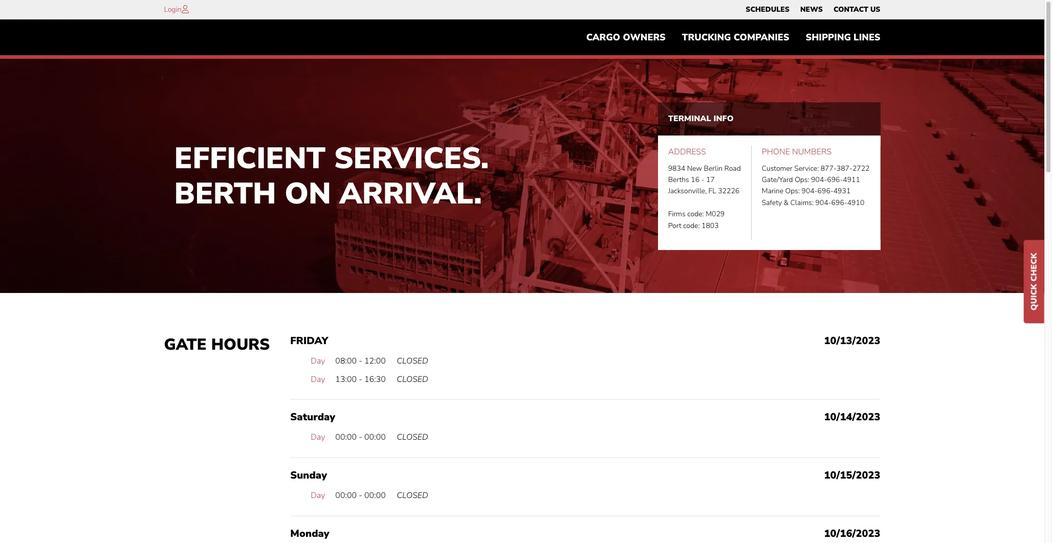 Task type: describe. For each thing, give the bounding box(es) containing it.
sunday
[[291, 469, 327, 483]]

2722
[[853, 164, 870, 173]]

news
[[801, 5, 823, 14]]

safety
[[762, 198, 783, 208]]

9834 new berlin road berths 16 - 17 jacksonville, fl 32226
[[669, 164, 741, 196]]

new
[[688, 164, 703, 173]]

4931
[[834, 187, 851, 196]]

day for friday
[[311, 356, 325, 367]]

address
[[669, 147, 707, 158]]

10/13/2023
[[825, 335, 881, 348]]

berths
[[669, 175, 690, 185]]

08:00 - 12:00
[[336, 356, 386, 367]]

16:30
[[365, 374, 386, 386]]

12:00
[[365, 356, 386, 367]]

schedules
[[746, 5, 790, 14]]

closed for saturday
[[397, 432, 429, 444]]

cargo
[[587, 31, 621, 44]]

2 day from the top
[[311, 374, 325, 386]]

contact
[[834, 5, 869, 14]]

13:00 - 16:30
[[336, 374, 386, 386]]

berlin
[[704, 164, 723, 173]]

firms
[[669, 210, 686, 219]]

efficient services. berth on arrival.
[[174, 138, 489, 214]]

fl
[[709, 187, 717, 196]]

user image
[[182, 5, 189, 13]]

check
[[1029, 253, 1041, 282]]

shipping lines link
[[798, 27, 889, 48]]

quick check
[[1029, 253, 1041, 311]]

0 vertical spatial code:
[[688, 210, 705, 219]]

on
[[285, 174, 331, 214]]

efficient
[[174, 138, 326, 179]]

lines
[[854, 31, 881, 44]]

quick check link
[[1025, 241, 1045, 324]]

4911
[[844, 175, 861, 185]]

marine
[[762, 187, 784, 196]]

us
[[871, 5, 881, 14]]

customer service: 877-387-2722 gate/yard ops: 904-696-4911 marine ops: 904-696-4931 safety & claims: 904-696-4910
[[762, 164, 870, 208]]

1 vertical spatial ops:
[[786, 187, 800, 196]]

16
[[692, 175, 700, 185]]

- inside 9834 new berlin road berths 16 - 17 jacksonville, fl 32226
[[702, 175, 705, 185]]

10/14/2023
[[825, 411, 881, 425]]

trucking companies link
[[674, 27, 798, 48]]

monday
[[291, 527, 330, 541]]

jacksonville,
[[669, 187, 707, 196]]

info
[[714, 113, 734, 124]]

shipping lines
[[806, 31, 881, 44]]

phone
[[762, 147, 791, 158]]

10/15/2023
[[825, 469, 881, 483]]

service:
[[795, 164, 820, 173]]

0 vertical spatial 696-
[[828, 175, 844, 185]]

numbers
[[793, 147, 832, 158]]

32226
[[719, 187, 740, 196]]

877-
[[821, 164, 837, 173]]

login
[[164, 5, 182, 14]]

gate hours
[[164, 335, 270, 356]]

services.
[[334, 138, 489, 179]]

1 vertical spatial 696-
[[818, 187, 834, 196]]

claims:
[[791, 198, 814, 208]]

00:00 - 00:00 for sunday
[[336, 491, 386, 502]]

shipping
[[806, 31, 852, 44]]

terminal
[[669, 113, 712, 124]]

9834
[[669, 164, 686, 173]]

arrival.
[[340, 174, 482, 214]]



Task type: locate. For each thing, give the bounding box(es) containing it.
day down 'friday'
[[311, 356, 325, 367]]

ops: up & at top
[[786, 187, 800, 196]]

4910
[[848, 198, 865, 208]]

customer
[[762, 164, 793, 173]]

saturday
[[291, 411, 336, 425]]

day
[[311, 356, 325, 367], [311, 374, 325, 386], [311, 432, 325, 444], [311, 491, 325, 502]]

0 vertical spatial menu bar
[[741, 3, 887, 17]]

cargo owners link
[[579, 27, 674, 48]]

cargo owners
[[587, 31, 666, 44]]

1 vertical spatial 904-
[[802, 187, 818, 196]]

code: up 1803
[[688, 210, 705, 219]]

hours
[[211, 335, 270, 356]]

closed for friday
[[397, 356, 429, 367]]

1 closed from the top
[[397, 356, 429, 367]]

menu bar containing schedules
[[741, 3, 887, 17]]

-
[[702, 175, 705, 185], [359, 356, 363, 367], [359, 374, 363, 386], [359, 432, 363, 444], [359, 491, 363, 502]]

3 day from the top
[[311, 432, 325, 444]]

trucking companies
[[683, 31, 790, 44]]

00:00 - 00:00 for saturday
[[336, 432, 386, 444]]

code: right port
[[684, 221, 700, 231]]

904-
[[812, 175, 828, 185], [802, 187, 818, 196], [816, 198, 832, 208]]

menu bar
[[741, 3, 887, 17], [579, 27, 889, 48]]

00:00
[[336, 432, 357, 444], [365, 432, 386, 444], [336, 491, 357, 502], [365, 491, 386, 502]]

3 closed from the top
[[397, 432, 429, 444]]

news link
[[801, 3, 823, 17]]

0 vertical spatial 00:00 - 00:00
[[336, 432, 386, 444]]

day for sunday
[[311, 491, 325, 502]]

13:00
[[336, 374, 357, 386]]

1 00:00 - 00:00 from the top
[[336, 432, 386, 444]]

port
[[669, 221, 682, 231]]

17
[[707, 175, 715, 185]]

0 vertical spatial 904-
[[812, 175, 828, 185]]

387-
[[837, 164, 853, 173]]

1803
[[702, 221, 719, 231]]

closed
[[397, 356, 429, 367], [397, 374, 429, 386], [397, 432, 429, 444], [397, 491, 429, 502]]

companies
[[734, 31, 790, 44]]

00:00 - 00:00
[[336, 432, 386, 444], [336, 491, 386, 502]]

schedules link
[[746, 3, 790, 17]]

gate/yard
[[762, 175, 794, 185]]

0 vertical spatial ops:
[[795, 175, 810, 185]]

phone numbers
[[762, 147, 832, 158]]

904- down 877-
[[812, 175, 828, 185]]

quick
[[1029, 284, 1041, 311]]

day down saturday in the left of the page
[[311, 432, 325, 444]]

day for saturday
[[311, 432, 325, 444]]

2 vertical spatial 904-
[[816, 198, 832, 208]]

4 closed from the top
[[397, 491, 429, 502]]

berth
[[174, 174, 276, 214]]

2 00:00 - 00:00 from the top
[[336, 491, 386, 502]]

1 vertical spatial menu bar
[[579, 27, 889, 48]]

closed for sunday
[[397, 491, 429, 502]]

login link
[[164, 5, 182, 14]]

08:00
[[336, 356, 357, 367]]

ops: down service:
[[795, 175, 810, 185]]

terminal info
[[669, 113, 734, 124]]

2 vertical spatial 696-
[[832, 198, 848, 208]]

904- right claims:
[[816, 198, 832, 208]]

owners
[[623, 31, 666, 44]]

- for friday
[[359, 356, 363, 367]]

day left "13:00"
[[311, 374, 325, 386]]

firms code:  m029 port code:  1803
[[669, 210, 725, 231]]

904- up claims:
[[802, 187, 818, 196]]

696-
[[828, 175, 844, 185], [818, 187, 834, 196], [832, 198, 848, 208]]

code:
[[688, 210, 705, 219], [684, 221, 700, 231]]

m029
[[706, 210, 725, 219]]

&
[[784, 198, 789, 208]]

menu bar up shipping
[[741, 3, 887, 17]]

trucking
[[683, 31, 732, 44]]

1 vertical spatial code:
[[684, 221, 700, 231]]

2 closed from the top
[[397, 374, 429, 386]]

- for sunday
[[359, 491, 363, 502]]

1 vertical spatial 00:00 - 00:00
[[336, 491, 386, 502]]

- for saturday
[[359, 432, 363, 444]]

road
[[725, 164, 741, 173]]

4 day from the top
[[311, 491, 325, 502]]

1 day from the top
[[311, 356, 325, 367]]

contact us link
[[834, 3, 881, 17]]

day down sunday
[[311, 491, 325, 502]]

contact us
[[834, 5, 881, 14]]

menu bar containing cargo owners
[[579, 27, 889, 48]]

10/16/2023
[[825, 527, 881, 541]]

ops:
[[795, 175, 810, 185], [786, 187, 800, 196]]

friday
[[291, 335, 329, 348]]

gate
[[164, 335, 207, 356]]

menu bar down schedules link
[[579, 27, 889, 48]]



